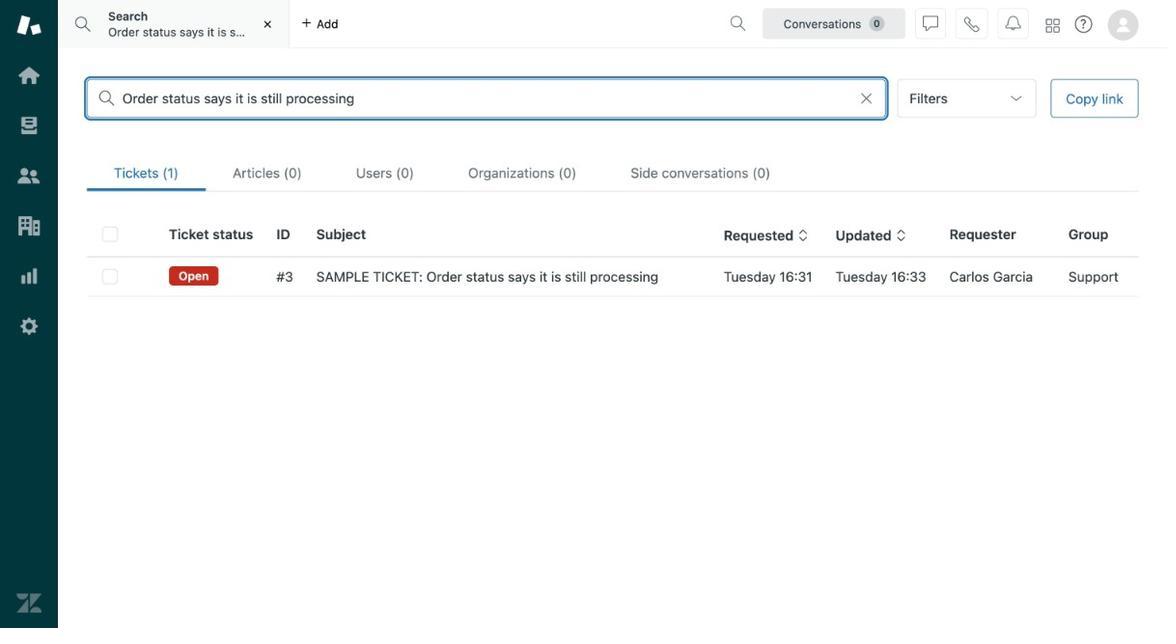 Task type: describe. For each thing, give the bounding box(es) containing it.
customers image
[[16, 163, 42, 188]]

notifications image
[[1006, 16, 1021, 31]]

zendesk products image
[[1046, 19, 1060, 32]]

views image
[[16, 113, 42, 138]]

Search: text field
[[122, 90, 874, 107]]

reporting image
[[16, 264, 42, 289]]

zendesk image
[[16, 591, 42, 616]]

get started image
[[16, 63, 42, 88]]

close image
[[258, 14, 277, 34]]



Task type: locate. For each thing, give the bounding box(es) containing it.
tabs tab list
[[58, 0, 722, 48]]

tab
[[58, 0, 312, 48], [87, 154, 206, 191], [206, 154, 329, 191], [329, 154, 441, 191], [441, 154, 604, 191], [604, 154, 798, 191]]

organizations image
[[16, 213, 42, 238]]

clear search image
[[859, 91, 874, 106]]

admin image
[[16, 314, 42, 339]]

main element
[[0, 0, 58, 629]]

tab list
[[87, 154, 1139, 192]]

get help image
[[1075, 15, 1093, 33]]

button displays agent's chat status as invisible. image
[[923, 16, 939, 31]]

row
[[87, 257, 1139, 296]]

zendesk support image
[[16, 13, 42, 38]]



